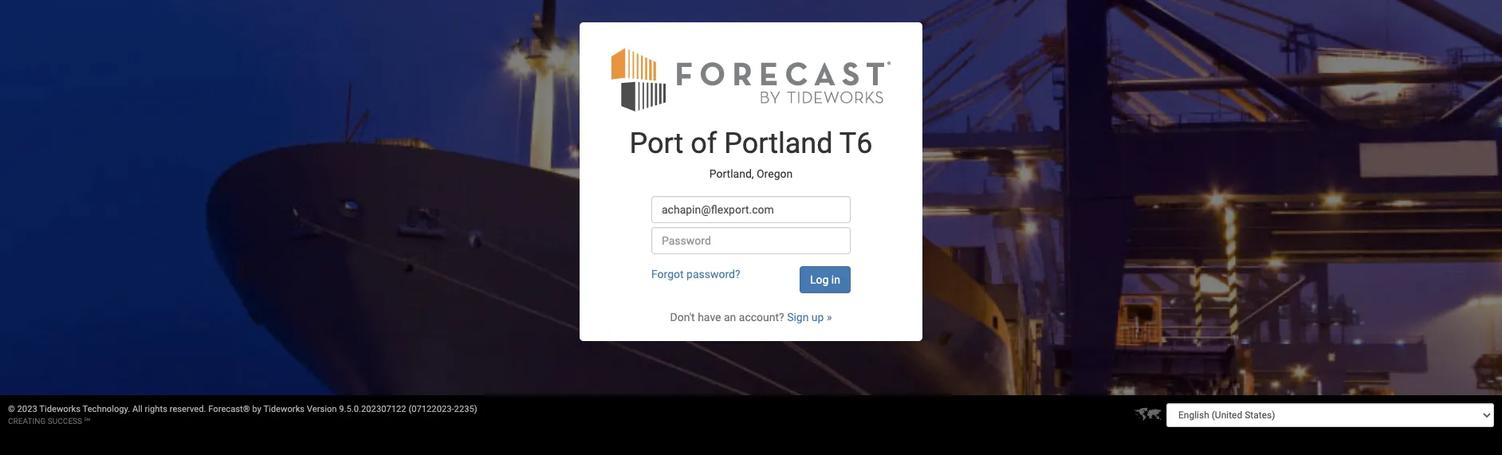 Task type: vqa. For each thing, say whether or not it's contained in the screenshot.
97203
no



Task type: locate. For each thing, give the bounding box(es) containing it.
log
[[810, 274, 829, 287]]

1 tideworks from the left
[[39, 404, 81, 415]]

portland,
[[710, 167, 754, 180]]

version
[[307, 404, 337, 415]]

tideworks
[[39, 404, 81, 415], [264, 404, 305, 415]]

1 horizontal spatial tideworks
[[264, 404, 305, 415]]

port
[[630, 127, 684, 161]]

Email or username text field
[[652, 197, 851, 224]]

technology.
[[83, 404, 130, 415]]

tideworks right by
[[264, 404, 305, 415]]

(07122023-
[[409, 404, 454, 415]]

0 horizontal spatial tideworks
[[39, 404, 81, 415]]

password?
[[687, 268, 741, 281]]

sign
[[787, 311, 809, 324]]

up
[[812, 311, 824, 324]]

℠
[[84, 417, 90, 426]]

9.5.0.202307122
[[339, 404, 406, 415]]

2235)
[[454, 404, 477, 415]]

© 2023 tideworks technology. all rights reserved. forecast® by tideworks version 9.5.0.202307122 (07122023-2235) creating success ℠
[[8, 404, 477, 426]]

creating
[[8, 417, 46, 426]]

reserved.
[[170, 404, 206, 415]]

forecast®
[[208, 404, 250, 415]]

don't
[[670, 311, 695, 324]]

forecast® by tideworks image
[[612, 47, 891, 113]]

tideworks up success
[[39, 404, 81, 415]]

log in button
[[800, 267, 851, 294]]

have
[[698, 311, 721, 324]]



Task type: describe. For each thing, give the bounding box(es) containing it.
port of portland t6 portland, oregon
[[630, 127, 873, 180]]

an
[[724, 311, 736, 324]]

rights
[[145, 404, 167, 415]]

2 tideworks from the left
[[264, 404, 305, 415]]

t6
[[840, 127, 873, 161]]

Password password field
[[652, 228, 851, 255]]

don't have an account? sign up »
[[670, 311, 832, 324]]

forgot password? link
[[652, 268, 741, 281]]

success
[[48, 417, 82, 426]]

account?
[[739, 311, 785, 324]]

2023
[[17, 404, 37, 415]]

oregon
[[757, 167, 793, 180]]

forgot
[[652, 268, 684, 281]]

portland
[[724, 127, 833, 161]]

»
[[827, 311, 832, 324]]

sign up » link
[[787, 311, 832, 324]]

in
[[832, 274, 841, 287]]

all
[[132, 404, 143, 415]]

by
[[252, 404, 261, 415]]

forgot password? log in
[[652, 268, 841, 287]]

©
[[8, 404, 15, 415]]

of
[[691, 127, 717, 161]]



